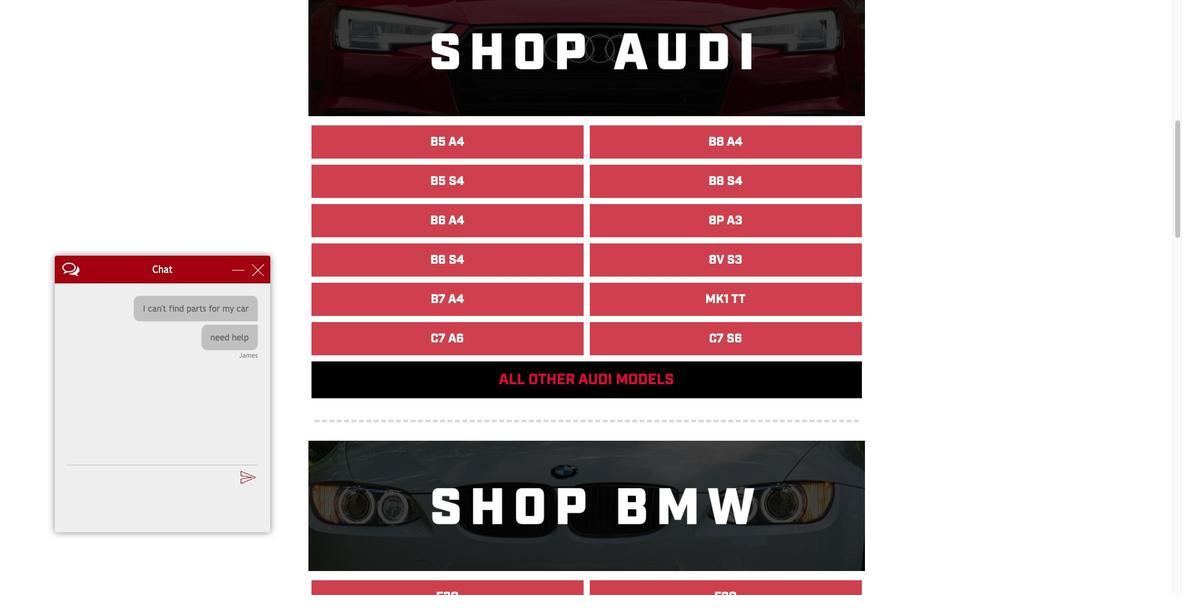 Task type: vqa. For each thing, say whether or not it's contained in the screenshot.
"B5"
yes



Task type: locate. For each thing, give the bounding box(es) containing it.
b8 s4 link
[[590, 165, 861, 197]]

b7 a4
[[431, 292, 464, 308]]

a4 for b6 a4
[[448, 213, 464, 229]]

b8 up 8p
[[709, 173, 724, 189]]

a4 right b7
[[448, 292, 464, 308]]

s4 down the b6 a4 link
[[449, 252, 464, 268]]

c7 left s6 on the bottom right
[[709, 331, 724, 347]]

b8 a4
[[708, 134, 743, 150]]

a4 up b6 s4 link
[[448, 213, 464, 229]]

8v s3
[[709, 252, 742, 268]]

c7 s6 link
[[590, 323, 861, 355]]

1 c7 from the left
[[431, 331, 445, 347]]

a4 up b8 s4 link
[[727, 134, 743, 150]]

s4 up the b6 a4 link
[[449, 173, 464, 189]]

0 horizontal spatial c7
[[431, 331, 445, 347]]

b5 for b5 s4
[[430, 173, 446, 189]]

b5 up b5 s4
[[430, 134, 446, 150]]

1 vertical spatial b8
[[709, 173, 724, 189]]

c7 for c7 s6
[[709, 331, 724, 347]]

b5 a4 link
[[312, 126, 583, 158]]

b6 up b6 s4
[[430, 213, 446, 229]]

2 b8 from the top
[[709, 173, 724, 189]]

b8 s4
[[709, 173, 743, 189]]

b6 up b7
[[430, 252, 446, 268]]

models
[[616, 370, 674, 390]]

1 b8 from the top
[[708, 134, 724, 150]]

c7
[[431, 331, 445, 347], [709, 331, 724, 347]]

a4 up b5 s4
[[448, 134, 464, 150]]

b8 up b8 s4 link
[[708, 134, 724, 150]]

0 vertical spatial b6
[[430, 213, 446, 229]]

0 vertical spatial b5
[[430, 134, 446, 150]]

s3
[[727, 252, 742, 268]]

1 vertical spatial b6
[[430, 252, 446, 268]]

2 b6 from the top
[[430, 252, 446, 268]]

1 b6 from the top
[[430, 213, 446, 229]]

8p a3 link
[[590, 205, 861, 237]]

2 c7 from the left
[[709, 331, 724, 347]]

mk1
[[705, 292, 729, 308]]

b5 up b6 a4
[[430, 173, 446, 189]]

b8 a4 link
[[590, 126, 861, 158]]

b6 a4
[[430, 213, 464, 229]]

b6
[[430, 213, 446, 229], [430, 252, 446, 268]]

s4 up a3
[[727, 173, 743, 189]]

1 vertical spatial b5
[[430, 173, 446, 189]]

s4
[[449, 173, 464, 189], [727, 173, 743, 189], [449, 252, 464, 268]]

b8
[[708, 134, 724, 150], [709, 173, 724, 189]]

b5 s4
[[430, 173, 464, 189]]

8p a3
[[709, 213, 742, 229]]

s4 for b6 s4
[[449, 252, 464, 268]]

b5
[[430, 134, 446, 150], [430, 173, 446, 189]]

other
[[528, 370, 575, 390]]

0 vertical spatial b8
[[708, 134, 724, 150]]

mk1 tt
[[705, 292, 746, 308]]

all other audi models link
[[312, 362, 861, 398]]

1 horizontal spatial c7
[[709, 331, 724, 347]]

b6 for b6 s4
[[430, 252, 446, 268]]

b5 for b5 a4
[[430, 134, 446, 150]]

a4
[[448, 134, 464, 150], [727, 134, 743, 150], [448, 213, 464, 229], [448, 292, 464, 308]]

b6 for b6 a4
[[430, 213, 446, 229]]

a4 for b7 a4
[[448, 292, 464, 308]]

c7 left a6
[[431, 331, 445, 347]]



Task type: describe. For each thing, give the bounding box(es) containing it.
c7 s6
[[709, 331, 742, 347]]

b6 a4 link
[[312, 205, 583, 237]]

8p
[[709, 213, 724, 229]]

c7 a6 link
[[312, 323, 583, 355]]

a4 for b8 a4
[[727, 134, 743, 150]]

b5 a4
[[430, 134, 464, 150]]

all
[[499, 370, 525, 390]]

b5 s4 link
[[312, 165, 583, 197]]

a4 for b5 a4
[[448, 134, 464, 150]]

s4 for b8 s4
[[727, 173, 743, 189]]

b8 for b8 s4
[[709, 173, 724, 189]]

a3
[[727, 213, 742, 229]]

b6 s4 link
[[312, 244, 583, 276]]

s4 for b5 s4
[[449, 173, 464, 189]]

c7 a6
[[431, 331, 464, 347]]

b7 a4 link
[[312, 284, 583, 316]]

8v s3 link
[[590, 244, 861, 276]]

mk1 tt link
[[590, 284, 861, 316]]

a6
[[448, 331, 464, 347]]

audi
[[578, 370, 612, 390]]

b7
[[431, 292, 445, 308]]

s6
[[727, 331, 742, 347]]

b6 s4
[[430, 252, 464, 268]]

all other audi models
[[499, 370, 674, 390]]

c7 for c7 a6
[[431, 331, 445, 347]]

8v
[[709, 252, 724, 268]]

tt
[[731, 292, 746, 308]]

b8 for b8 a4
[[708, 134, 724, 150]]



